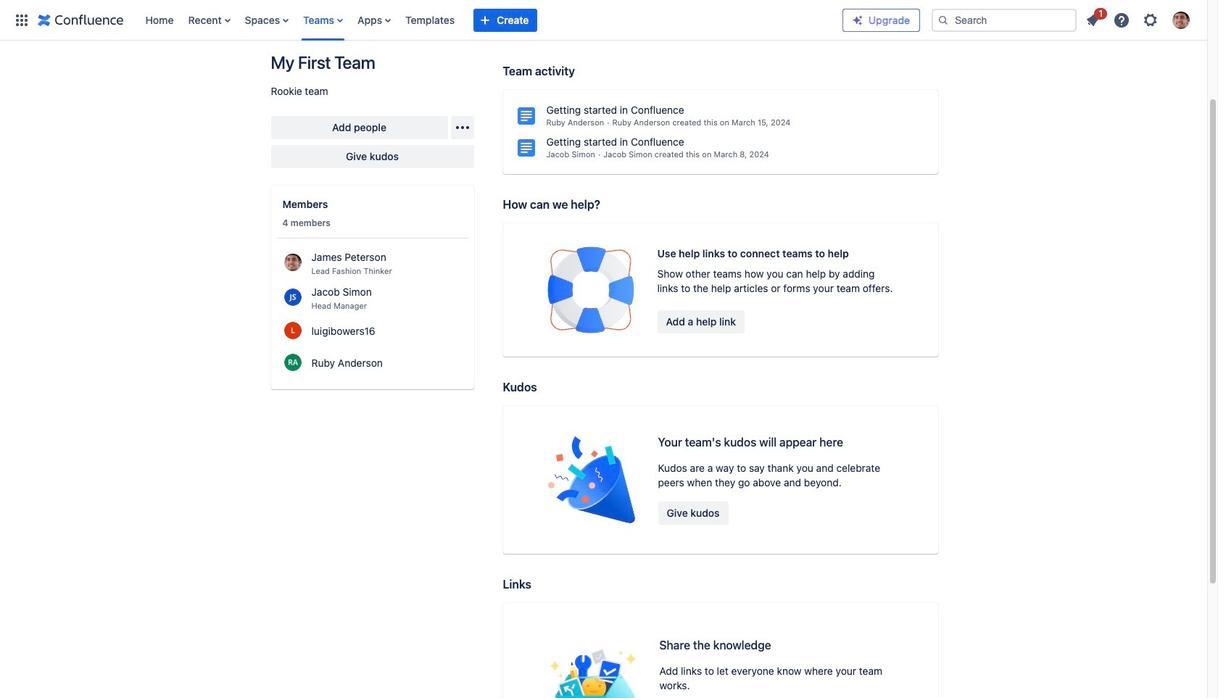Task type: locate. For each thing, give the bounding box(es) containing it.
1 horizontal spatial list
[[1080, 5, 1199, 33]]

settings icon image
[[1142, 11, 1159, 29]]

None search field
[[932, 8, 1077, 32]]

list item
[[1080, 5, 1107, 32]]

more information about this user image
[[284, 322, 301, 339], [284, 353, 301, 371]]

0 vertical spatial more information about this user image
[[284, 253, 301, 271]]

more information about this user image
[[284, 253, 301, 271], [284, 288, 301, 306]]

0 vertical spatial more information about this user image
[[284, 322, 301, 339]]

banner
[[0, 0, 1207, 41]]

search image
[[937, 14, 949, 26]]

list
[[138, 0, 843, 40], [1080, 5, 1199, 33]]

list for appswitcher icon
[[138, 0, 843, 40]]

1 vertical spatial more information about this user image
[[284, 288, 301, 306]]

1 vertical spatial more information about this user image
[[284, 353, 301, 371]]

confluence image
[[38, 11, 124, 29], [38, 11, 124, 29]]

your profile and preferences image
[[1172, 11, 1190, 29]]

2 more information about this user image from the top
[[284, 288, 301, 306]]

1 more information about this user image from the top
[[284, 322, 301, 339]]

0 horizontal spatial list
[[138, 0, 843, 40]]



Task type: describe. For each thing, give the bounding box(es) containing it.
1 more information about this user image from the top
[[284, 253, 301, 271]]

2 more information about this user image from the top
[[284, 353, 301, 371]]

help icon image
[[1113, 11, 1130, 29]]

appswitcher icon image
[[13, 11, 30, 29]]

actions image
[[454, 119, 471, 136]]

Search field
[[932, 8, 1077, 32]]

premium image
[[852, 14, 864, 26]]

notification icon image
[[1084, 11, 1101, 29]]

global element
[[9, 0, 843, 40]]

list for premium image
[[1080, 5, 1199, 33]]



Task type: vqa. For each thing, say whether or not it's contained in the screenshot.
the Dashboards on the top left of page
no



